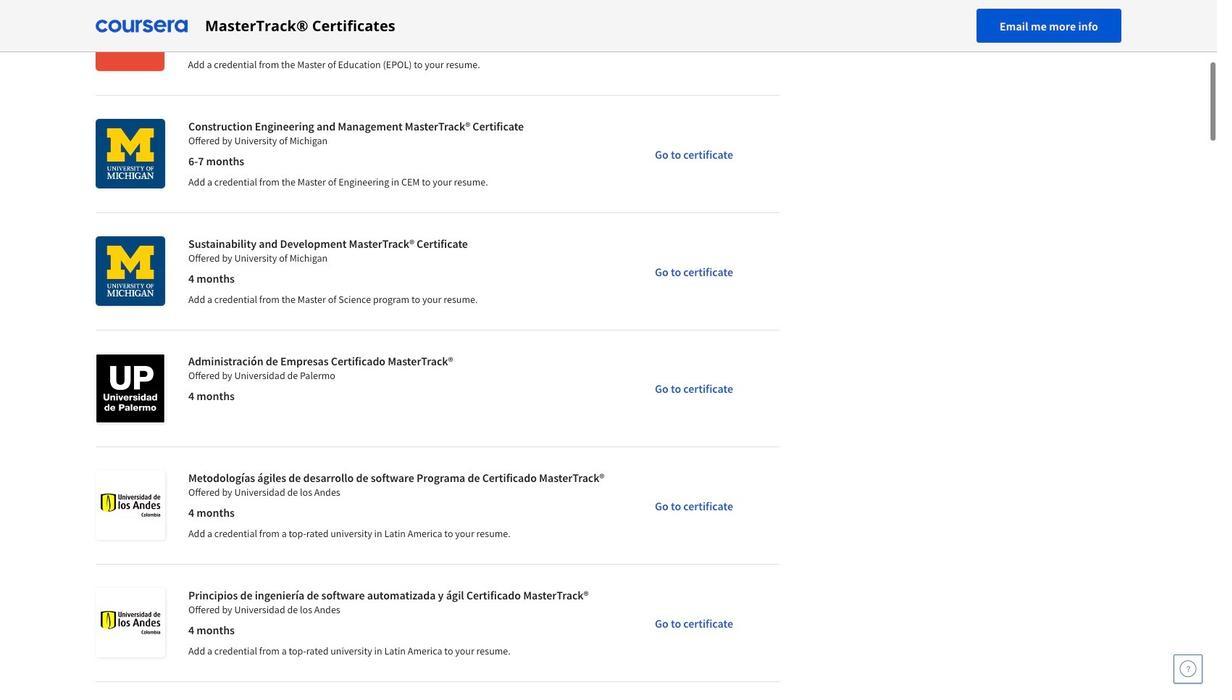 Task type: describe. For each thing, give the bounding box(es) containing it.
1 universidad de los andes image from the top
[[96, 471, 165, 540]]

2 university of michigan image from the top
[[96, 236, 165, 306]]

universidad de palermo image
[[96, 354, 165, 423]]

2 universidad de los andes image from the top
[[96, 588, 165, 658]]

university of illinois at urbana-champaign image
[[96, 1, 165, 71]]



Task type: locate. For each thing, give the bounding box(es) containing it.
1 vertical spatial universidad de los andes image
[[96, 588, 165, 658]]

coursera image
[[96, 14, 188, 37]]

university of michigan image
[[96, 119, 165, 188], [96, 236, 165, 306]]

universidad de los andes image
[[96, 471, 165, 540], [96, 588, 165, 658]]

0 vertical spatial university of michigan image
[[96, 119, 165, 188]]

1 university of michigan image from the top
[[96, 119, 165, 188]]

help center image
[[1180, 660, 1198, 678]]

1 vertical spatial university of michigan image
[[96, 236, 165, 306]]

0 vertical spatial universidad de los andes image
[[96, 471, 165, 540]]



Task type: vqa. For each thing, say whether or not it's contained in the screenshot.
second Google IMAGE
no



